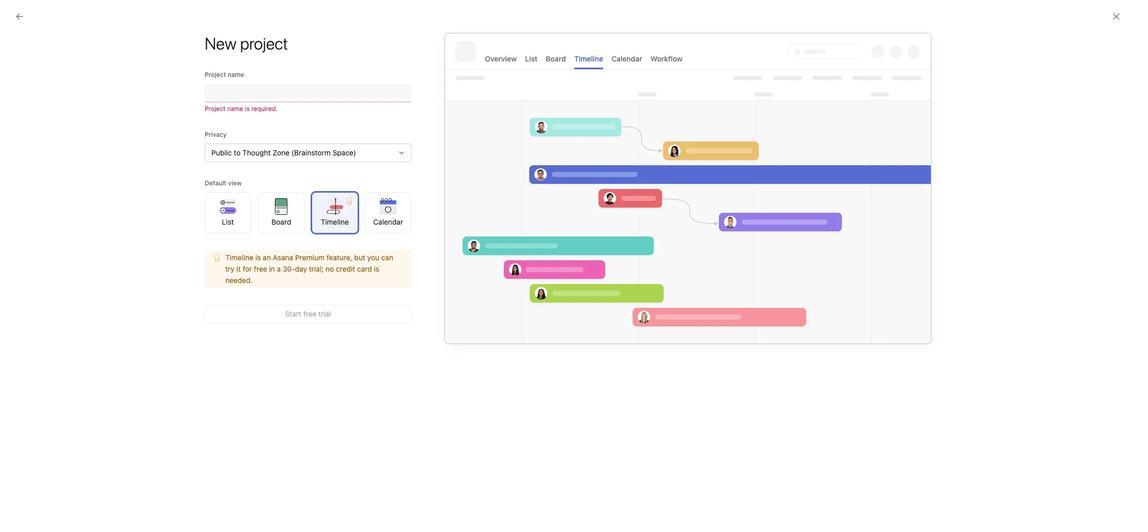 Task type: describe. For each thing, give the bounding box(es) containing it.
explore all templates
[[434, 344, 504, 353]]

0 vertical spatial board
[[546, 54, 566, 63]]

projects
[[397, 195, 435, 207]]

start free trial button
[[205, 305, 412, 324]]

day
[[295, 265, 307, 274]]

but
[[354, 253, 365, 262]]

2 horizontal spatial is
[[374, 265, 379, 274]]

project for project name
[[205, 71, 226, 79]]

1 vertical spatial timeline
[[321, 217, 349, 226]]

0 horizontal spatial calendar
[[228, 49, 258, 57]]

an
[[263, 253, 271, 262]]

about us
[[716, 85, 757, 97]]

public
[[211, 148, 232, 157]]

0 vertical spatial list
[[525, 54, 538, 63]]

new project
[[205, 34, 288, 53]]

overview
[[485, 54, 517, 63]]

go back image
[[16, 12, 24, 21]]

timeline inside timeline is an asana premium feature, but you can try it for free in a 30-day trial; no credit card is needed.
[[225, 253, 254, 262]]

required.
[[251, 105, 278, 113]]

this is a preview of your project image
[[445, 33, 932, 344]]

social media advertising
[[434, 261, 518, 270]]

in
[[269, 265, 275, 274]]

it
[[236, 265, 241, 274]]

card
[[357, 265, 372, 274]]

new for new send feedback
[[629, 309, 642, 316]]

premium for templates
[[511, 309, 541, 318]]

space)
[[333, 148, 356, 157]]

premium for timeline
[[295, 253, 325, 262]]

needed.
[[225, 276, 253, 285]]

bug image
[[407, 260, 420, 273]]

start
[[285, 310, 301, 318]]

new send feedback
[[629, 309, 690, 316]]

1 horizontal spatial calendar
[[373, 217, 403, 226]]

media
[[457, 261, 478, 270]]

name for project name is required.
[[227, 105, 243, 113]]

default view
[[205, 179, 242, 187]]

view
[[228, 179, 242, 187]]

thought inside 'public to thought zone (brainstorm space)' dropdown button
[[243, 148, 271, 157]]

try
[[225, 265, 235, 274]]

send
[[646, 309, 661, 316]]

credit
[[336, 265, 355, 274]]

name for project name
[[228, 71, 244, 79]]

public to thought zone (brainstorm space) button
[[205, 144, 412, 162]]

close image
[[1113, 12, 1121, 21]]

zone inside dropdown button
[[273, 148, 290, 157]]

can
[[381, 253, 393, 262]]

explore
[[434, 344, 459, 353]]

(brainstorm
[[292, 148, 331, 157]]

1 vertical spatial board
[[272, 217, 291, 226]]

send feedback link
[[646, 308, 690, 317]]

for
[[243, 265, 252, 274]]



Task type: vqa. For each thing, say whether or not it's contained in the screenshot.
Timeline within Timeline is an Asana Premium feature, but you can try it for free in a 30-day trial; no credit card is needed.
yes



Task type: locate. For each thing, give the bounding box(es) containing it.
1 vertical spatial zone
[[273, 148, 290, 157]]

asana inside templates upgrade to asana premium
[[489, 309, 509, 318]]

trial;
[[309, 265, 324, 274]]

1 horizontal spatial new
[[629, 309, 642, 316]]

upgrade to asana premium button
[[449, 308, 541, 331]]

name down calendar link
[[228, 71, 244, 79]]

1 vertical spatial name
[[227, 105, 243, 113]]

thought zone (brainstorm space)
[[136, 32, 295, 43]]

to inside dropdown button
[[234, 148, 241, 157]]

0 horizontal spatial is
[[245, 105, 250, 113]]

trial
[[319, 310, 331, 318]]

feedback
[[663, 309, 690, 316]]

0 horizontal spatial zone
[[178, 32, 202, 43]]

privacy
[[205, 131, 227, 139]]

upgrade
[[449, 309, 478, 318]]

project down messages link
[[205, 71, 226, 79]]

1 horizontal spatial to
[[480, 309, 487, 318]]

1 horizontal spatial timeline
[[321, 217, 349, 226]]

0 vertical spatial name
[[228, 71, 244, 79]]

project for project name is required.
[[205, 105, 225, 113]]

new left project on the left of the page
[[434, 231, 449, 239]]

1 horizontal spatial thought
[[243, 148, 271, 157]]

free
[[254, 265, 267, 274], [303, 310, 317, 318]]

to inside templates upgrade to asana premium
[[480, 309, 487, 318]]

calendar down projects
[[373, 217, 403, 226]]

2 vertical spatial is
[[374, 265, 379, 274]]

1 vertical spatial thought
[[243, 148, 271, 157]]

1 vertical spatial asana
[[489, 309, 509, 318]]

hide sidebar image
[[13, 8, 22, 17]]

members (4)
[[397, 85, 457, 97]]

social media advertising link
[[389, 251, 698, 282]]

0 vertical spatial timeline
[[574, 54, 603, 63]]

asana for timeline
[[273, 253, 293, 262]]

0 horizontal spatial new
[[434, 231, 449, 239]]

templates
[[397, 309, 445, 321]]

to
[[234, 148, 241, 157], [480, 309, 487, 318]]

2 horizontal spatial calendar
[[612, 54, 642, 63]]

timeline is an asana premium feature, but you can try it for free in a 30-day trial; no credit card is needed.
[[225, 253, 393, 285]]

1 horizontal spatial zone
[[273, 148, 290, 157]]

default
[[205, 179, 226, 187]]

to right 'upgrade'
[[480, 309, 487, 318]]

0 vertical spatial premium
[[295, 253, 325, 262]]

premium inside templates upgrade to asana premium
[[511, 309, 541, 318]]

a
[[277, 265, 281, 274]]

(brainstorm space)
[[204, 32, 295, 43]]

project up privacy
[[205, 105, 225, 113]]

no
[[326, 265, 334, 274]]

project name is required. alert
[[205, 104, 412, 114]]

messages link
[[181, 49, 215, 63]]

1 horizontal spatial list
[[525, 54, 538, 63]]

1 vertical spatial project
[[205, 105, 225, 113]]

0 horizontal spatial list
[[222, 217, 234, 226]]

1 vertical spatial to
[[480, 309, 487, 318]]

zone left (brainstorm
[[273, 148, 290, 157]]

1 vertical spatial new
[[629, 309, 642, 316]]

1 vertical spatial is
[[255, 253, 261, 262]]

0 vertical spatial free
[[254, 265, 267, 274]]

list right overview
[[525, 54, 538, 63]]

feature,
[[327, 253, 352, 262]]

list
[[525, 54, 538, 63], [222, 217, 234, 226]]

0 vertical spatial thought
[[136, 32, 176, 43]]

templates
[[471, 344, 504, 353]]

new
[[434, 231, 449, 239], [629, 309, 642, 316]]

start free trial
[[285, 310, 331, 318]]

project name
[[205, 71, 244, 79]]

project inside alert
[[205, 105, 225, 113]]

name inside project name is required. alert
[[227, 105, 243, 113]]

is
[[245, 105, 250, 113], [255, 253, 261, 262], [374, 265, 379, 274]]

social
[[434, 261, 455, 270]]

name
[[228, 71, 244, 79], [227, 105, 243, 113]]

asana right 'upgrade'
[[489, 309, 509, 318]]

is down you
[[374, 265, 379, 274]]

you
[[367, 253, 379, 262]]

thought
[[136, 32, 176, 43], [243, 148, 271, 157]]

calendar link
[[228, 49, 258, 63]]

list down default view
[[222, 217, 234, 226]]

1 vertical spatial premium
[[511, 309, 541, 318]]

new for new project
[[434, 231, 449, 239]]

premium down social media advertising link
[[511, 309, 541, 318]]

project name is required.
[[205, 105, 278, 113]]

to right public
[[234, 148, 241, 157]]

0 horizontal spatial asana
[[273, 253, 293, 262]]

zone
[[178, 32, 202, 43], [273, 148, 290, 157]]

1 vertical spatial list
[[222, 217, 234, 226]]

0 vertical spatial asana
[[273, 253, 293, 262]]

free inside timeline is an asana premium feature, but you can try it for free in a 30-day trial; no credit card is needed.
[[254, 265, 267, 274]]

free left in
[[254, 265, 267, 274]]

0 horizontal spatial free
[[254, 265, 267, 274]]

new project
[[434, 231, 475, 239]]

2 project from the top
[[205, 105, 225, 113]]

0 vertical spatial is
[[245, 105, 250, 113]]

1 horizontal spatial free
[[303, 310, 317, 318]]

premium
[[295, 253, 325, 262], [511, 309, 541, 318]]

1 horizontal spatial board
[[546, 54, 566, 63]]

premium inside timeline is an asana premium feature, but you can try it for free in a 30-day trial; no credit card is needed.
[[295, 253, 325, 262]]

0 vertical spatial new
[[434, 231, 449, 239]]

project
[[205, 71, 226, 79], [205, 105, 225, 113]]

templates upgrade to asana premium
[[397, 309, 541, 321]]

2 vertical spatial timeline
[[225, 253, 254, 262]]

free inside button
[[303, 310, 317, 318]]

workflow
[[651, 54, 683, 63]]

advertising
[[480, 261, 518, 270]]

0 horizontal spatial timeline
[[225, 253, 254, 262]]

0 vertical spatial zone
[[178, 32, 202, 43]]

asana for templates
[[489, 309, 509, 318]]

1 vertical spatial free
[[303, 310, 317, 318]]

name left required.
[[227, 105, 243, 113]]

1 horizontal spatial is
[[255, 253, 261, 262]]

0 horizontal spatial premium
[[295, 253, 325, 262]]

calendar down (brainstorm space)
[[228, 49, 258, 57]]

0 vertical spatial project
[[205, 71, 226, 79]]

timeline
[[574, 54, 603, 63], [321, 217, 349, 226], [225, 253, 254, 262]]

new left the 'send'
[[629, 309, 642, 316]]

calendar left workflow
[[612, 54, 642, 63]]

board
[[546, 54, 566, 63], [272, 217, 291, 226]]

all
[[461, 344, 469, 353]]

is inside alert
[[245, 105, 250, 113]]

0 vertical spatial to
[[234, 148, 241, 157]]

project
[[451, 231, 475, 239]]

asana up a
[[273, 253, 293, 262]]

0 horizontal spatial to
[[234, 148, 241, 157]]

is left required.
[[245, 105, 250, 113]]

1 horizontal spatial asana
[[489, 309, 509, 318]]

public to thought zone (brainstorm space)
[[211, 148, 356, 157]]

messages
[[181, 49, 215, 57]]

1 horizontal spatial premium
[[511, 309, 541, 318]]

asana inside timeline is an asana premium feature, but you can try it for free in a 30-day trial; no credit card is needed.
[[273, 253, 293, 262]]

30-
[[283, 265, 295, 274]]

asana
[[273, 253, 293, 262], [489, 309, 509, 318]]

0 horizontal spatial thought
[[136, 32, 176, 43]]

Project name is required. text field
[[205, 84, 412, 102]]

premium up trial;
[[295, 253, 325, 262]]

zone up messages
[[178, 32, 202, 43]]

calendar
[[228, 49, 258, 57], [612, 54, 642, 63], [373, 217, 403, 226]]

is left an
[[255, 253, 261, 262]]

1 project from the top
[[205, 71, 226, 79]]

0 horizontal spatial board
[[272, 217, 291, 226]]

free left trial
[[303, 310, 317, 318]]

2 horizontal spatial timeline
[[574, 54, 603, 63]]



